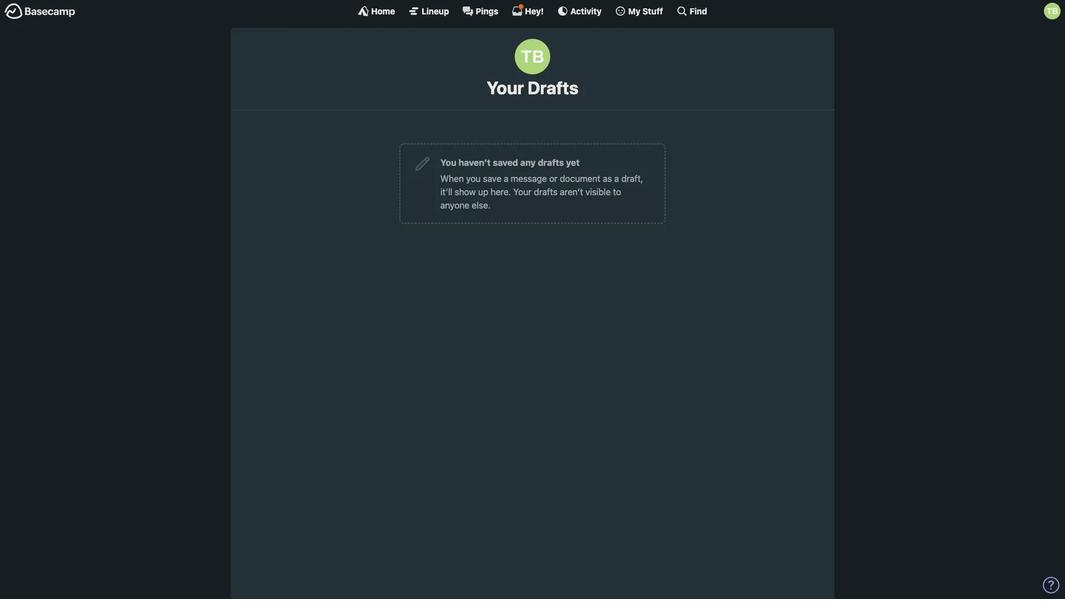 Task type: locate. For each thing, give the bounding box(es) containing it.
else.
[[472, 200, 491, 210]]

a right save
[[504, 173, 509, 184]]

yet
[[566, 157, 580, 168]]

your left drafts
[[487, 77, 524, 98]]

0 horizontal spatial tim burton image
[[515, 39, 551, 74]]

0 horizontal spatial a
[[504, 173, 509, 184]]

saved
[[493, 157, 518, 168]]

when
[[441, 173, 464, 184]]

1 vertical spatial your
[[514, 186, 532, 197]]

1 horizontal spatial a
[[615, 173, 619, 184]]

2 a from the left
[[615, 173, 619, 184]]

1 vertical spatial tim burton image
[[515, 39, 551, 74]]

tim burton image
[[1045, 3, 1061, 19], [515, 39, 551, 74]]

find button
[[677, 6, 708, 17]]

find
[[690, 6, 708, 16]]

show
[[455, 186, 476, 197]]

aren't
[[560, 186, 583, 197]]

your
[[487, 77, 524, 98], [514, 186, 532, 197]]

a
[[504, 173, 509, 184], [615, 173, 619, 184]]

drafts down or
[[534, 186, 558, 197]]

or
[[550, 173, 558, 184]]

anyone
[[441, 200, 470, 210]]

hey!
[[525, 6, 544, 16]]

my stuff
[[629, 6, 663, 16]]

you
[[466, 173, 481, 184]]

1 horizontal spatial tim burton image
[[1045, 3, 1061, 19]]

your down message
[[514, 186, 532, 197]]

my
[[629, 6, 641, 16]]

a right as
[[615, 173, 619, 184]]

drafts
[[538, 157, 564, 168], [534, 186, 558, 197]]

here.
[[491, 186, 511, 197]]

your inside you haven't saved any drafts yet when you save a message or document as a draft, it'll show up here. your drafts aren't visible to anyone else.
[[514, 186, 532, 197]]

home
[[371, 6, 395, 16]]

any
[[521, 157, 536, 168]]

my stuff button
[[615, 6, 663, 17]]

activity link
[[557, 6, 602, 17]]

it'll
[[441, 186, 453, 197]]

drafts up or
[[538, 157, 564, 168]]

switch accounts image
[[4, 3, 75, 20]]



Task type: describe. For each thing, give the bounding box(es) containing it.
lineup
[[422, 6, 449, 16]]

as
[[603, 173, 612, 184]]

pings button
[[463, 6, 499, 17]]

your drafts
[[487, 77, 579, 98]]

draft,
[[622, 173, 644, 184]]

main element
[[0, 0, 1066, 22]]

message
[[511, 173, 547, 184]]

up
[[478, 186, 489, 197]]

0 vertical spatial tim burton image
[[1045, 3, 1061, 19]]

1 a from the left
[[504, 173, 509, 184]]

you haven't saved any drafts yet when you save a message or document as a draft, it'll show up here. your drafts aren't visible to anyone else.
[[441, 157, 644, 210]]

1 vertical spatial drafts
[[534, 186, 558, 197]]

pings
[[476, 6, 499, 16]]

visible
[[586, 186, 611, 197]]

document
[[560, 173, 601, 184]]

lineup link
[[409, 6, 449, 17]]

you
[[441, 157, 457, 168]]

0 vertical spatial your
[[487, 77, 524, 98]]

stuff
[[643, 6, 663, 16]]

drafts
[[528, 77, 579, 98]]

save
[[483, 173, 502, 184]]

to
[[613, 186, 622, 197]]

haven't
[[459, 157, 491, 168]]

home link
[[358, 6, 395, 17]]

activity
[[571, 6, 602, 16]]

hey! button
[[512, 4, 544, 17]]

0 vertical spatial drafts
[[538, 157, 564, 168]]



Task type: vqa. For each thing, say whether or not it's contained in the screenshot.
Find
yes



